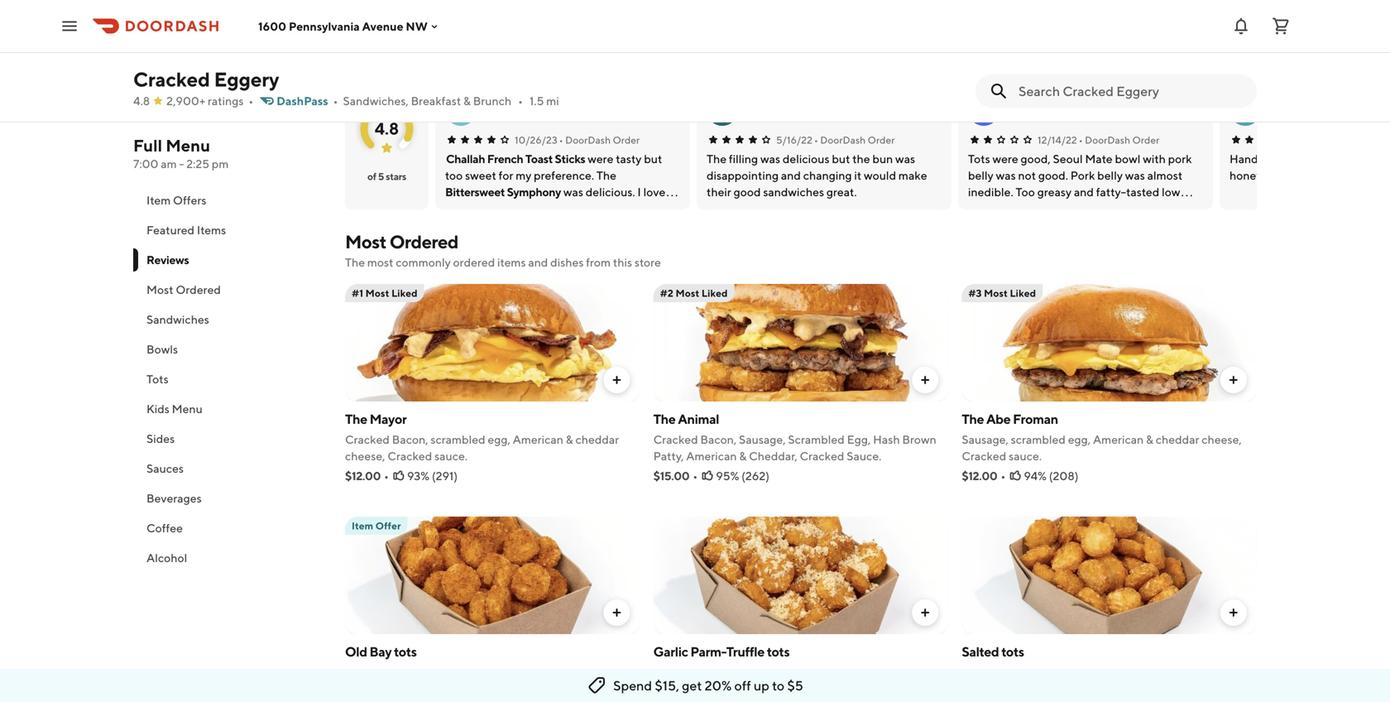 Task type: describe. For each thing, give the bounding box(es) containing it.
(208)
[[1050, 469, 1079, 483]]

stars
[[386, 171, 407, 182]]

$12.00 for froman
[[962, 469, 998, 483]]

cracked up 93%
[[388, 449, 432, 463]]

92% (193)
[[710, 669, 761, 682]]

add item to cart image for salted tots
[[1228, 606, 1241, 619]]

94% (208)
[[1024, 469, 1079, 483]]

(61)
[[427, 669, 446, 682]]

scrambled for the abe froman
[[1012, 433, 1066, 446]]

old bay tots
[[345, 644, 417, 659]]

spend $15, get 20% off up to $5
[[614, 678, 804, 693]]

-
[[179, 157, 184, 171]]

cracked up the 2,900+ in the top left of the page
[[133, 67, 210, 91]]

5
[[378, 171, 384, 182]]

cheddar for the mayor
[[576, 433, 619, 446]]

h
[[455, 101, 467, 119]]

(139)
[[1044, 669, 1070, 682]]

10/26/23
[[515, 134, 558, 146]]

add item to cart image
[[1228, 373, 1241, 387]]

patty,
[[654, 449, 684, 463]]

the animal image
[[654, 284, 949, 402]]

item offers button
[[133, 185, 325, 215]]

alcohol button
[[133, 543, 325, 573]]

$7.00 • for salted
[[962, 669, 1001, 682]]

from
[[586, 255, 611, 269]]

& inside the abe froman sausage, scrambled egg, american & cheddar cheese, cracked sauce.
[[1147, 433, 1154, 446]]

2,900+
[[167, 94, 206, 108]]

#1
[[352, 287, 364, 299]]

the for the abe froman
[[962, 411, 985, 427]]

item for item offer
[[352, 520, 374, 532]]

alcohol
[[147, 551, 187, 565]]

this
[[613, 255, 633, 269]]

pennsylvania
[[289, 19, 360, 33]]

challah french toast sticks button
[[446, 151, 586, 167]]

full
[[133, 136, 162, 155]]

item offer
[[352, 520, 401, 532]]

doordash for k
[[1086, 134, 1131, 146]]

items
[[197, 223, 226, 237]]

beverages button
[[133, 484, 325, 513]]

cheddar for the abe froman
[[1156, 433, 1200, 446]]

previous image
[[1205, 51, 1218, 65]]

#2
[[660, 287, 674, 299]]

offer
[[376, 520, 401, 532]]

most for the abe froman
[[985, 287, 1008, 299]]

bittersweet
[[445, 185, 505, 199]]

$5
[[788, 678, 804, 693]]

to
[[773, 678, 785, 693]]

12/14/22
[[1038, 134, 1078, 146]]

cracked eggery
[[133, 67, 279, 91]]

• up sticks on the top of page
[[559, 134, 564, 146]]

0 items, open order cart image
[[1272, 16, 1292, 36]]

$15.00
[[654, 469, 690, 483]]

• right $15.00 on the bottom left of the page
[[693, 469, 698, 483]]

reviews link
[[345, 31, 412, 53]]

• right 12/14/22
[[1079, 134, 1084, 146]]

notification bell image
[[1232, 16, 1252, 36]]

• down old bay tots
[[379, 669, 383, 682]]

full menu 7:00 am - 2:25 pm
[[133, 136, 229, 171]]

cracked down mayor
[[345, 433, 390, 446]]

cheese, for froman
[[1202, 433, 1243, 446]]

egg, for the abe froman
[[1069, 433, 1091, 446]]

& inside the mayor cracked bacon, scrambled egg, american & cheddar cheese, cracked sauce.
[[566, 433, 574, 446]]

coffee
[[147, 521, 183, 535]]

sauces
[[147, 462, 184, 475]]

old bay tots image
[[345, 517, 641, 634]]

tots
[[147, 372, 169, 386]]

3 tots from the left
[[1002, 644, 1025, 659]]

k for k
[[979, 101, 990, 119]]

7:00
[[133, 157, 159, 171]]

1600 pennsylvania avenue nw
[[258, 19, 428, 33]]

98% (61)
[[402, 669, 446, 682]]

most for the mayor
[[366, 287, 390, 299]]

• right the 5/16/22
[[815, 134, 819, 146]]

kids menu
[[147, 402, 203, 416]]

94% for 94% (208)
[[1024, 469, 1047, 483]]

ordered
[[453, 255, 495, 269]]

sides button
[[133, 424, 325, 454]]

coffee button
[[133, 513, 325, 543]]

ratings
[[208, 94, 244, 108]]

sides
[[147, 432, 175, 445]]

• left 94% (208)
[[1001, 469, 1006, 483]]

up
[[754, 678, 770, 693]]

off
[[735, 678, 752, 693]]

0 horizontal spatial 4.8
[[133, 94, 150, 108]]

offers
[[173, 193, 207, 207]]

add review button
[[1097, 45, 1182, 71]]

sauce. for mayor
[[435, 449, 468, 463]]

sticks
[[555, 152, 586, 166]]

95% (262)
[[716, 469, 770, 483]]

egg, for the mayor
[[488, 433, 511, 446]]

(291)
[[432, 469, 458, 483]]

$7.00 for garlic
[[654, 669, 684, 682]]

beverages
[[147, 491, 202, 505]]

2 tots from the left
[[767, 644, 790, 659]]

liked for animal
[[702, 287, 728, 299]]

sandwiches,
[[343, 94, 409, 108]]

cracked inside the abe froman sausage, scrambled egg, american & cheddar cheese, cracked sauce.
[[962, 449, 1007, 463]]

add
[[1107, 51, 1130, 65]]

breakfast
[[411, 94, 461, 108]]

cracked down scrambled
[[800, 449, 845, 463]]

order for h
[[613, 134, 640, 146]]

most for the animal
[[676, 287, 700, 299]]

bacon, for the animal
[[701, 433, 737, 446]]

mayor
[[370, 411, 407, 427]]

93% (291)
[[407, 469, 458, 483]]

items
[[498, 255, 526, 269]]

5/16/22
[[777, 134, 813, 146]]

• left "d"
[[518, 94, 523, 108]]

item for item offers
[[147, 193, 171, 207]]

#3 most liked
[[969, 287, 1037, 299]]

hayley
[[484, 102, 524, 118]]

2 doordash from the left
[[821, 134, 866, 146]]

brown
[[903, 433, 937, 446]]

kids menu button
[[133, 394, 325, 424]]

1 horizontal spatial 4.8
[[375, 119, 399, 138]]

sausage, inside the abe froman sausage, scrambled egg, american & cheddar cheese, cracked sauce.
[[962, 433, 1009, 446]]

am
[[161, 157, 177, 171]]

2 order from the left
[[868, 134, 895, 146]]

toast
[[526, 152, 553, 166]]

dashpass
[[277, 94, 328, 108]]

a
[[1241, 101, 1252, 119]]

dashpass •
[[277, 94, 338, 108]]

• doordash order for k
[[1079, 134, 1160, 146]]

sausage, inside the animal cracked bacon, sausage, scrambled egg, hash brown patty, american & cheddar, cracked sauce.
[[739, 433, 786, 446]]

most ordered
[[147, 283, 221, 296]]

bowls button
[[133, 335, 325, 364]]

ordered for most ordered
[[176, 283, 221, 296]]

$12.00 • for froman
[[962, 469, 1006, 483]]

featured items
[[147, 223, 226, 237]]

k for k g
[[1007, 102, 1016, 118]]

salted tots
[[962, 644, 1025, 659]]

• down salted tots
[[996, 669, 1001, 682]]

american inside the animal cracked bacon, sausage, scrambled egg, hash brown patty, american & cheddar, cracked sauce.
[[687, 449, 737, 463]]

Item Search search field
[[1019, 82, 1244, 100]]

scrambled
[[789, 433, 845, 446]]

review
[[1132, 51, 1172, 65]]



Task type: locate. For each thing, give the bounding box(es) containing it.
cheese, inside the abe froman sausage, scrambled egg, american & cheddar cheese, cracked sauce.
[[1202, 433, 1243, 446]]

0 horizontal spatial doordash
[[566, 134, 611, 146]]

4.8 left the 2,900+ in the top left of the page
[[133, 94, 150, 108]]

scrambled up (291)
[[431, 433, 486, 446]]

$12.00 •
[[345, 469, 389, 483], [962, 469, 1006, 483]]

scrambled inside the abe froman sausage, scrambled egg, american & cheddar cheese, cracked sauce.
[[1012, 433, 1066, 446]]

most inside most ordered the most commonly ordered items and dishes from this store
[[345, 231, 387, 253]]

abe
[[987, 411, 1011, 427]]

bacon, inside the mayor cracked bacon, scrambled egg, american & cheddar cheese, cracked sauce.
[[392, 433, 429, 446]]

$7.00 down salted on the right bottom
[[962, 669, 992, 682]]

95%
[[716, 469, 740, 483]]

the left most
[[345, 255, 365, 269]]

0 horizontal spatial k
[[979, 101, 990, 119]]

the for the mayor
[[345, 411, 367, 427]]

k left g
[[1007, 102, 1016, 118]]

2 sausage, from the left
[[962, 433, 1009, 446]]

garlic parm-truffle tots
[[654, 644, 790, 659]]

mi
[[547, 94, 560, 108]]

$7.00 • down salted on the right bottom
[[962, 669, 1001, 682]]

k g
[[1007, 102, 1029, 118]]

2 scrambled from the left
[[1012, 433, 1066, 446]]

1 horizontal spatial $7.00 •
[[654, 669, 692, 682]]

2 horizontal spatial • doordash order
[[1079, 134, 1160, 146]]

$12.00 • for cracked
[[345, 469, 389, 483]]

doordash right the 5/16/22
[[821, 134, 866, 146]]

nw
[[406, 19, 428, 33]]

american inside the abe froman sausage, scrambled egg, american & cheddar cheese, cracked sauce.
[[1094, 433, 1144, 446]]

dishes
[[551, 255, 584, 269]]

egg,
[[848, 433, 871, 446]]

1 horizontal spatial cheddar
[[1156, 433, 1200, 446]]

of 5 stars
[[368, 171, 407, 182]]

$7.00 down old
[[345, 669, 375, 682]]

0 vertical spatial 4.8
[[133, 94, 150, 108]]

eggery
[[214, 67, 279, 91]]

menu up "-"
[[166, 136, 210, 155]]

cheese, for cracked
[[345, 449, 385, 463]]

reviews for reviews
[[147, 253, 189, 267]]

#1 most liked
[[352, 287, 418, 299]]

1.5
[[530, 94, 544, 108]]

most up most
[[345, 231, 387, 253]]

sauces button
[[133, 454, 325, 484]]

$7.00 • down old
[[345, 669, 383, 682]]

1 horizontal spatial doordash
[[821, 134, 866, 146]]

1 horizontal spatial k
[[1007, 102, 1016, 118]]

open menu image
[[60, 16, 79, 36]]

2 horizontal spatial liked
[[1011, 287, 1037, 299]]

reviews for reviews add review
[[345, 31, 412, 53]]

$12.00 • down abe
[[962, 469, 1006, 483]]

0 horizontal spatial tots
[[394, 644, 417, 659]]

1 • doordash order from the left
[[559, 134, 640, 146]]

2 horizontal spatial tots
[[1002, 644, 1025, 659]]

1 horizontal spatial scrambled
[[1012, 433, 1066, 446]]

cheese, down mayor
[[345, 449, 385, 463]]

0 horizontal spatial cheddar
[[576, 433, 619, 446]]

the inside most ordered the most commonly ordered items and dishes from this store
[[345, 255, 365, 269]]

0 vertical spatial item
[[147, 193, 171, 207]]

0 horizontal spatial $12.00
[[345, 469, 381, 483]]

0 horizontal spatial item
[[147, 193, 171, 207]]

cheddar inside the abe froman sausage, scrambled egg, american & cheddar cheese, cracked sauce.
[[1156, 433, 1200, 446]]

2,900+ ratings •
[[167, 94, 254, 108]]

doordash for h
[[566, 134, 611, 146]]

2 horizontal spatial doordash
[[1086, 134, 1131, 146]]

0 horizontal spatial $7.00
[[345, 669, 375, 682]]

most ordered the most commonly ordered items and dishes from this store
[[345, 231, 661, 269]]

order for k
[[1133, 134, 1160, 146]]

1 vertical spatial menu
[[172, 402, 203, 416]]

menu inside the full menu 7:00 am - 2:25 pm
[[166, 136, 210, 155]]

of
[[368, 171, 377, 182]]

old
[[345, 644, 367, 659]]

0 horizontal spatial sausage,
[[739, 433, 786, 446]]

doordash up sticks on the top of page
[[566, 134, 611, 146]]

american for the mayor
[[513, 433, 564, 446]]

$7.00 for salted
[[962, 669, 992, 682]]

scrambled
[[431, 433, 486, 446], [1012, 433, 1066, 446]]

$7.00 down garlic
[[654, 669, 684, 682]]

1 sausage, from the left
[[739, 433, 786, 446]]

add item to cart image
[[611, 373, 624, 387], [919, 373, 933, 387], [611, 606, 624, 619], [919, 606, 933, 619], [1228, 606, 1241, 619]]

ordered up sandwiches
[[176, 283, 221, 296]]

1 vertical spatial 4.8
[[375, 119, 399, 138]]

1 vertical spatial cheese,
[[345, 449, 385, 463]]

94%
[[1024, 469, 1047, 483], [1019, 669, 1042, 682]]

bacon, down mayor
[[392, 433, 429, 446]]

94% for 94% (139)
[[1019, 669, 1042, 682]]

garlic
[[654, 644, 689, 659]]

bacon, for the mayor
[[392, 433, 429, 446]]

1 vertical spatial ordered
[[176, 283, 221, 296]]

g
[[1018, 102, 1029, 118]]

94% left (139)
[[1019, 669, 1042, 682]]

0 horizontal spatial liked
[[392, 287, 418, 299]]

$7.00 • for old
[[345, 669, 383, 682]]

1 doordash from the left
[[566, 134, 611, 146]]

#3
[[969, 287, 982, 299]]

1 horizontal spatial $12.00 •
[[962, 469, 1006, 483]]

& inside the animal cracked bacon, sausage, scrambled egg, hash brown patty, american & cheddar, cracked sauce.
[[740, 449, 747, 463]]

challah french toast sticks
[[446, 152, 586, 166]]

the
[[345, 255, 365, 269], [345, 411, 367, 427], [654, 411, 676, 427], [962, 411, 985, 427]]

tots right bay on the bottom of the page
[[394, 644, 417, 659]]

1 $7.00 from the left
[[345, 669, 375, 682]]

0 horizontal spatial ordered
[[176, 283, 221, 296]]

cheese, inside the mayor cracked bacon, scrambled egg, american & cheddar cheese, cracked sauce.
[[345, 449, 385, 463]]

1 scrambled from the left
[[431, 433, 486, 446]]

• left 93%
[[384, 469, 389, 483]]

3 liked from the left
[[1011, 287, 1037, 299]]

ordered up commonly
[[390, 231, 459, 253]]

2 cheddar from the left
[[1156, 433, 1200, 446]]

1 horizontal spatial tots
[[767, 644, 790, 659]]

ordered for most ordered the most commonly ordered items and dishes from this store
[[390, 231, 459, 253]]

bay
[[370, 644, 392, 659]]

0 vertical spatial reviews
[[345, 31, 412, 53]]

the inside the abe froman sausage, scrambled egg, american & cheddar cheese, cracked sauce.
[[962, 411, 985, 427]]

scrambled for the mayor
[[431, 433, 486, 446]]

1 horizontal spatial cheese,
[[1202, 433, 1243, 446]]

most inside button
[[147, 283, 174, 296]]

1 horizontal spatial american
[[687, 449, 737, 463]]

menu for full
[[166, 136, 210, 155]]

1 horizontal spatial item
[[352, 520, 374, 532]]

the abe froman sausage, scrambled egg, american & cheddar cheese, cracked sauce.
[[962, 411, 1243, 463]]

sauce. for abe
[[1009, 449, 1042, 463]]

4.8 down sandwiches,
[[375, 119, 399, 138]]

0 horizontal spatial reviews
[[147, 253, 189, 267]]

bowls
[[147, 342, 178, 356]]

$12.00 up item offer
[[345, 469, 381, 483]]

cheese, down add item to cart icon
[[1202, 433, 1243, 446]]

salted tots image
[[962, 517, 1258, 634]]

reviews inside reviews add review
[[345, 31, 412, 53]]

• right dashpass
[[333, 94, 338, 108]]

most right #1
[[366, 287, 390, 299]]

cracked up patty,
[[654, 433, 699, 446]]

1 horizontal spatial $12.00
[[962, 469, 998, 483]]

1 vertical spatial item
[[352, 520, 374, 532]]

liked for abe
[[1011, 287, 1037, 299]]

2 horizontal spatial $7.00 •
[[962, 669, 1001, 682]]

2 horizontal spatial american
[[1094, 433, 1144, 446]]

0 horizontal spatial american
[[513, 433, 564, 446]]

commonly
[[396, 255, 451, 269]]

1 horizontal spatial ordered
[[390, 231, 459, 253]]

0 vertical spatial cheese,
[[1202, 433, 1243, 446]]

menu inside kids menu button
[[172, 402, 203, 416]]

salted
[[962, 644, 1000, 659]]

3 order from the left
[[1133, 134, 1160, 146]]

add item to cart image for the mayor
[[611, 373, 624, 387]]

most right #2
[[676, 287, 700, 299]]

reviews
[[345, 31, 412, 53], [147, 253, 189, 267]]

bacon, down animal at the bottom
[[701, 433, 737, 446]]

hayley d
[[484, 102, 536, 118]]

• doordash order up sticks on the top of page
[[559, 134, 640, 146]]

1 vertical spatial reviews
[[147, 253, 189, 267]]

$12.00 down abe
[[962, 469, 998, 483]]

1 horizontal spatial reviews
[[345, 31, 412, 53]]

item left offers on the top of page
[[147, 193, 171, 207]]

0 horizontal spatial bacon,
[[392, 433, 429, 446]]

egg, inside the mayor cracked bacon, scrambled egg, american & cheddar cheese, cracked sauce.
[[488, 433, 511, 446]]

sauce. up (291)
[[435, 449, 468, 463]]

american for the abe froman
[[1094, 433, 1144, 446]]

cheese,
[[1202, 433, 1243, 446], [345, 449, 385, 463]]

3 $7.00 • from the left
[[962, 669, 1001, 682]]

ordered inside most ordered button
[[176, 283, 221, 296]]

1 egg, from the left
[[488, 433, 511, 446]]

sandwiches
[[147, 313, 209, 326]]

featured items button
[[133, 215, 325, 245]]

0 vertical spatial ordered
[[390, 231, 459, 253]]

liked down commonly
[[392, 287, 418, 299]]

most
[[368, 255, 394, 269]]

• doordash order for h
[[559, 134, 640, 146]]

sausage, down abe
[[962, 433, 1009, 446]]

1 $12.00 from the left
[[345, 469, 381, 483]]

next image
[[1238, 51, 1251, 65]]

0 vertical spatial 94%
[[1024, 469, 1047, 483]]

&
[[464, 94, 471, 108], [566, 433, 574, 446], [1147, 433, 1154, 446], [740, 449, 747, 463]]

$7.00 • down garlic
[[654, 669, 692, 682]]

2 sauce. from the left
[[1009, 449, 1042, 463]]

2 $12.00 • from the left
[[962, 469, 1006, 483]]

2 horizontal spatial order
[[1133, 134, 1160, 146]]

add item to cart image for old bay tots
[[611, 606, 624, 619]]

most ordered button
[[133, 275, 325, 305]]

animal
[[678, 411, 720, 427]]

1 horizontal spatial $7.00
[[654, 669, 684, 682]]

sandwiches button
[[133, 305, 325, 335]]

the inside the animal cracked bacon, sausage, scrambled egg, hash brown patty, american & cheddar, cracked sauce.
[[654, 411, 676, 427]]

1 sauce. from the left
[[435, 449, 468, 463]]

1 horizontal spatial liked
[[702, 287, 728, 299]]

french
[[487, 152, 524, 166]]

0 horizontal spatial • doordash order
[[559, 134, 640, 146]]

3 • doordash order from the left
[[1079, 134, 1160, 146]]

the mayor image
[[345, 284, 641, 402]]

1600 pennsylvania avenue nw button
[[258, 19, 441, 33]]

1 liked from the left
[[392, 287, 418, 299]]

2 liked from the left
[[702, 287, 728, 299]]

menu right kids
[[172, 402, 203, 416]]

most right #3
[[985, 287, 1008, 299]]

doordash
[[566, 134, 611, 146], [821, 134, 866, 146], [1086, 134, 1131, 146]]

bittersweet symphony
[[445, 185, 561, 199]]

sauce. inside the mayor cracked bacon, scrambled egg, american & cheddar cheese, cracked sauce.
[[435, 449, 468, 463]]

1 order from the left
[[613, 134, 640, 146]]

doordash right 12/14/22
[[1086, 134, 1131, 146]]

item inside button
[[147, 193, 171, 207]]

liked for mayor
[[392, 287, 418, 299]]

challah
[[446, 152, 485, 166]]

• down eggery
[[249, 94, 254, 108]]

liked right #3
[[1011, 287, 1037, 299]]

2:25
[[187, 157, 210, 171]]

tots button
[[133, 364, 325, 394]]

parm-
[[691, 644, 727, 659]]

2 horizontal spatial $7.00
[[962, 669, 992, 682]]

$12.00 for cracked
[[345, 469, 381, 483]]

0 horizontal spatial cheese,
[[345, 449, 385, 463]]

0 horizontal spatial $12.00 •
[[345, 469, 389, 483]]

1 horizontal spatial egg,
[[1069, 433, 1091, 446]]

2 • doordash order from the left
[[815, 134, 895, 146]]

hash
[[874, 433, 900, 446]]

2 $7.00 • from the left
[[654, 669, 692, 682]]

scrambled inside the mayor cracked bacon, scrambled egg, american & cheddar cheese, cracked sauce.
[[431, 433, 486, 446]]

1 horizontal spatial order
[[868, 134, 895, 146]]

2 egg, from the left
[[1069, 433, 1091, 446]]

menu for kids
[[172, 402, 203, 416]]

froman
[[1014, 411, 1059, 427]]

the inside the mayor cracked bacon, scrambled egg, american & cheddar cheese, cracked sauce.
[[345, 411, 367, 427]]

1 bacon, from the left
[[392, 433, 429, 446]]

garlic parm-truffle tots image
[[654, 517, 949, 634]]

the left mayor
[[345, 411, 367, 427]]

• doordash order down 'item search' search box
[[1079, 134, 1160, 146]]

1 horizontal spatial • doordash order
[[815, 134, 895, 146]]

$7.00 • for garlic
[[654, 669, 692, 682]]

3 $7.00 from the left
[[962, 669, 992, 682]]

bacon, inside the animal cracked bacon, sausage, scrambled egg, hash brown patty, american & cheddar, cracked sauce.
[[701, 433, 737, 446]]

0 vertical spatial menu
[[166, 136, 210, 155]]

0 horizontal spatial $7.00 •
[[345, 669, 383, 682]]

1 vertical spatial 94%
[[1019, 669, 1042, 682]]

0 horizontal spatial sauce.
[[435, 449, 468, 463]]

the left animal at the bottom
[[654, 411, 676, 427]]

sauce. inside the abe froman sausage, scrambled egg, american & cheddar cheese, cracked sauce.
[[1009, 449, 1042, 463]]

liked right #2
[[702, 287, 728, 299]]

4.8
[[133, 94, 150, 108], [375, 119, 399, 138]]

sausage, up cheddar,
[[739, 433, 786, 446]]

94% left (208)
[[1024, 469, 1047, 483]]

item left offer
[[352, 520, 374, 532]]

1 tots from the left
[[394, 644, 417, 659]]

• right $15,
[[687, 669, 692, 682]]

k left k g at right top
[[979, 101, 990, 119]]

featured
[[147, 223, 195, 237]]

$7.00 for old
[[345, 669, 375, 682]]

sauce. up 94% (208)
[[1009, 449, 1042, 463]]

most up sandwiches
[[147, 283, 174, 296]]

sauce.
[[435, 449, 468, 463], [1009, 449, 1042, 463]]

store
[[635, 255, 661, 269]]

k
[[979, 101, 990, 119], [1007, 102, 1016, 118]]

0 horizontal spatial egg,
[[488, 433, 511, 446]]

and
[[529, 255, 548, 269]]

the abe froman image
[[962, 284, 1258, 402]]

american inside the mayor cracked bacon, scrambled egg, american & cheddar cheese, cracked sauce.
[[513, 433, 564, 446]]

2 $7.00 from the left
[[654, 669, 684, 682]]

• doordash order right the 5/16/22
[[815, 134, 895, 146]]

$12.00 • up item offer
[[345, 469, 389, 483]]

1 cheddar from the left
[[576, 433, 619, 446]]

cracked down abe
[[962, 449, 1007, 463]]

add item to cart image for the animal
[[919, 373, 933, 387]]

2 bacon, from the left
[[701, 433, 737, 446]]

1 $12.00 • from the left
[[345, 469, 389, 483]]

92%
[[710, 669, 733, 682]]

$15,
[[655, 678, 680, 693]]

add item to cart image for garlic parm-truffle tots
[[919, 606, 933, 619]]

the left abe
[[962, 411, 985, 427]]

1 horizontal spatial bacon,
[[701, 433, 737, 446]]

1 $7.00 • from the left
[[345, 669, 383, 682]]

the for the animal
[[654, 411, 676, 427]]

0 horizontal spatial order
[[613, 134, 640, 146]]

scrambled down froman
[[1012, 433, 1066, 446]]

sausage,
[[739, 433, 786, 446], [962, 433, 1009, 446]]

the mayor cracked bacon, scrambled egg, american & cheddar cheese, cracked sauce.
[[345, 411, 619, 463]]

3 doordash from the left
[[1086, 134, 1131, 146]]

brunch
[[473, 94, 512, 108]]

egg, inside the abe froman sausage, scrambled egg, american & cheddar cheese, cracked sauce.
[[1069, 433, 1091, 446]]

ordered inside most ordered the most commonly ordered items and dishes from this store
[[390, 231, 459, 253]]

cheddar inside the mayor cracked bacon, scrambled egg, american & cheddar cheese, cracked sauce.
[[576, 433, 619, 446]]

tots right truffle
[[767, 644, 790, 659]]

2 $12.00 from the left
[[962, 469, 998, 483]]

1 horizontal spatial sausage,
[[962, 433, 1009, 446]]

0 horizontal spatial scrambled
[[431, 433, 486, 446]]

1 horizontal spatial sauce.
[[1009, 449, 1042, 463]]

tots right salted on the right bottom
[[1002, 644, 1025, 659]]



Task type: vqa. For each thing, say whether or not it's contained in the screenshot.


